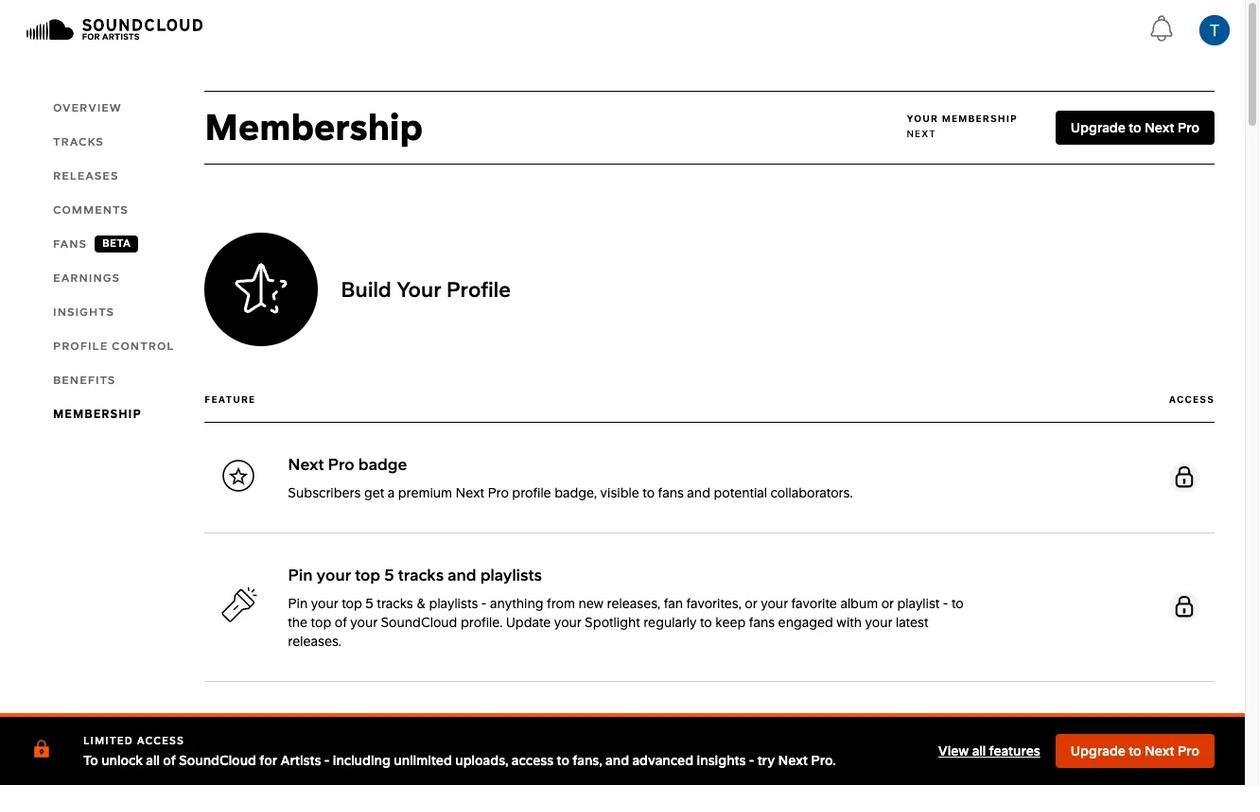Task type: vqa. For each thing, say whether or not it's contained in the screenshot.
the to the left
yes



Task type: describe. For each thing, give the bounding box(es) containing it.
0 vertical spatial profile
[[512, 485, 551, 501]]

advanced
[[633, 753, 694, 768]]

get
[[364, 485, 384, 501]]

beta
[[102, 238, 131, 250]]

new
[[579, 596, 604, 611]]

artists
[[281, 753, 321, 768]]

subscribers get a premium next pro profile badge, visible to fans and potential collaborators.
[[288, 485, 853, 501]]

anything
[[490, 596, 544, 611]]

- left try
[[749, 753, 755, 768]]

banner,
[[584, 745, 630, 760]]

soundcloud for artists image
[[26, 18, 203, 40]]

benefits link
[[0, 363, 174, 397]]

&
[[417, 596, 426, 611]]

profile inside bring your profile to the next level with a custom banner, links to promoted collaborators profiles, and click- through links to a private site to sell merch or tour tickets.
[[355, 745, 394, 760]]

benefits
[[53, 374, 116, 387]]

0 vertical spatial a
[[388, 485, 395, 501]]

2 vertical spatial top
[[311, 615, 332, 630]]

upgrade inside button
[[1071, 744, 1126, 759]]

5 for &
[[366, 596, 374, 611]]

- right playlist
[[943, 596, 949, 611]]

comments
[[53, 203, 129, 217]]

soundcloud inside limited access to unlock all of soundcloud for artists - including unlimited uploads, access to fans, and advanced insights - try next pro.
[[179, 753, 256, 768]]

through
[[288, 764, 337, 779]]

collaborators.
[[771, 485, 853, 501]]

visible
[[601, 485, 639, 501]]

0 horizontal spatial fans
[[658, 485, 684, 501]]

limited access to unlock all of soundcloud for artists - including unlimited uploads, access to fans, and advanced insights - try next pro.
[[83, 735, 836, 768]]

2 vertical spatial a
[[386, 764, 393, 779]]

releases
[[53, 169, 119, 183]]

1 vertical spatial a
[[525, 745, 532, 760]]

membership
[[942, 113, 1018, 124]]

top for pin your top 5 tracks and playlists
[[355, 566, 381, 585]]

controls
[[403, 714, 464, 733]]

and inside limited access to unlock all of soundcloud for artists - including unlimited uploads, access to fans, and advanced insights - try next pro.
[[606, 753, 629, 768]]

releases link
[[0, 159, 174, 193]]

feature
[[205, 394, 256, 405]]

profiles,
[[825, 745, 874, 760]]

your inside bring your profile to the next level with a custom banner, links to promoted collaborators profiles, and click- through links to a private site to sell merch or tour tickets.
[[324, 745, 352, 760]]

of inside limited access to unlock all of soundcloud for artists - including unlimited uploads, access to fans, and advanced insights - try next pro.
[[163, 753, 176, 768]]

view
[[939, 744, 969, 759]]

pin for pin your top 5 tracks and playlists
[[288, 566, 313, 585]]

view all features
[[939, 744, 1041, 759]]

try
[[758, 753, 775, 768]]

playlists for &
[[429, 596, 478, 611]]

from
[[547, 596, 575, 611]]

custom
[[536, 745, 581, 760]]

releases,
[[607, 596, 661, 611]]

bring
[[288, 745, 321, 760]]

tracks for and
[[398, 566, 444, 585]]

album
[[841, 596, 878, 611]]

custom
[[288, 714, 346, 733]]

with inside pin your top 5 tracks & playlists - anything from new releases, fan favorites, or your favorite album or playlist - to the top of your soundcloud profile. update your spotlight regularly to keep fans engaged with your latest releases.
[[837, 615, 862, 630]]

5 for and
[[384, 566, 394, 585]]

pin your top 5 tracks & playlists - anything from new releases, fan favorites, or your favorite album or playlist - to the top of your soundcloud profile. update your spotlight regularly to keep fans engaged with your latest releases.
[[288, 596, 964, 649]]

of inside pin your top 5 tracks & playlists - anything from new releases, fan favorites, or your favorite album or playlist - to the top of your soundcloud profile. update your spotlight regularly to keep fans engaged with your latest releases.
[[335, 615, 347, 630]]

for
[[260, 753, 277, 768]]

and up profile.
[[448, 566, 477, 585]]

build your profile
[[341, 277, 511, 302]]

promoted
[[679, 745, 739, 760]]

earnings
[[53, 272, 120, 285]]

access inside limited access to unlock all of soundcloud for artists - including unlimited uploads, access to fans, and advanced insights - try next pro.
[[512, 753, 554, 768]]

site
[[442, 764, 463, 779]]

profile.
[[461, 615, 503, 630]]

people profile icon image
[[220, 725, 258, 763]]

fan
[[664, 596, 683, 611]]

tracks
[[53, 135, 104, 149]]

features
[[989, 744, 1041, 759]]

limited
[[83, 735, 133, 748]]

regularly
[[644, 615, 697, 630]]

next pro badge
[[288, 455, 407, 474]]

the inside bring your profile to the next level with a custom banner, links to promoted collaborators profiles, and click- through links to a private site to sell merch or tour tickets.
[[413, 745, 433, 760]]

membership inside membership link
[[53, 408, 142, 421]]

insights
[[53, 306, 115, 319]]

engaged
[[778, 615, 834, 630]]

0 horizontal spatial links
[[340, 764, 367, 779]]

2 horizontal spatial or
[[882, 596, 894, 611]]

1 vertical spatial your
[[397, 277, 441, 302]]

1 vertical spatial lock image
[[1173, 596, 1196, 618]]

tracks for &
[[377, 596, 413, 611]]

1 horizontal spatial or
[[745, 596, 758, 611]]

bring your profile to the next level with a custom banner, links to promoted collaborators profiles, and click- through links to a private site to sell merch or tour tickets.
[[288, 745, 935, 779]]

favorite
[[792, 596, 837, 611]]

membership link
[[0, 397, 174, 432]]

badge
[[358, 455, 407, 474]]



Task type: locate. For each thing, give the bounding box(es) containing it.
profile control
[[53, 340, 174, 353]]

2 upgrade to next pro from the top
[[1071, 744, 1200, 759]]

1 horizontal spatial 5
[[384, 566, 394, 585]]

comments link
[[0, 193, 174, 227]]

1 pin from the top
[[288, 566, 313, 585]]

unlimited
[[394, 753, 452, 768]]

0 vertical spatial soundcloud
[[381, 615, 458, 630]]

a right get
[[388, 485, 395, 501]]

playlists inside pin your top 5 tracks & playlists - anything from new releases, fan favorites, or your favorite album or playlist - to the top of your soundcloud profile. update your spotlight regularly to keep fans engaged with your latest releases.
[[429, 596, 478, 611]]

spotlight
[[585, 615, 640, 630]]

to inside button
[[1129, 744, 1142, 759]]

0 vertical spatial your
[[907, 113, 939, 124]]

1 vertical spatial the
[[413, 745, 433, 760]]

potential
[[714, 485, 767, 501]]

sell
[[482, 764, 502, 779]]

notification bell image
[[1147, 13, 1177, 43]]

pin inside pin your top 5 tracks & playlists - anything from new releases, fan favorites, or your favorite album or playlist - to the top of your soundcloud profile. update your spotlight regularly to keep fans engaged with your latest releases.
[[288, 596, 308, 611]]

profile up including
[[350, 714, 399, 733]]

soundcloud
[[381, 615, 458, 630], [179, 753, 256, 768]]

0 vertical spatial the
[[288, 615, 308, 630]]

view all features button
[[923, 734, 1056, 768]]

uploads,
[[455, 753, 509, 768]]

user avatar image
[[1200, 15, 1230, 45]]

0 vertical spatial upgrade to next pro
[[1071, 120, 1200, 135]]

your inside your membership next
[[907, 113, 939, 124]]

1 vertical spatial membership
[[53, 408, 142, 421]]

control
[[112, 340, 174, 353]]

fans
[[658, 485, 684, 501], [749, 615, 775, 630]]

upgrade to next pro
[[1071, 120, 1200, 135], [1071, 744, 1200, 759]]

and left potential
[[687, 485, 711, 501]]

0 horizontal spatial 5
[[366, 596, 374, 611]]

2 vertical spatial profile
[[355, 745, 394, 760]]

with up merch
[[497, 745, 522, 760]]

fans right visible
[[658, 485, 684, 501]]

top for pin your top 5 tracks & playlists - anything from new releases, fan favorites, or your favorite album or playlist - to the top of your soundcloud profile. update your spotlight regularly to keep fans engaged with your latest releases.
[[342, 596, 362, 611]]

the up private
[[413, 745, 433, 760]]

1 vertical spatial access
[[512, 753, 554, 768]]

0 horizontal spatial soundcloud
[[179, 753, 256, 768]]

1 horizontal spatial soundcloud
[[381, 615, 458, 630]]

custom profile controls
[[288, 714, 464, 733]]

releases.
[[288, 634, 342, 649]]

of up releases.
[[335, 615, 347, 630]]

0 vertical spatial fans
[[658, 485, 684, 501]]

or inside bring your profile to the next level with a custom banner, links to promoted collaborators profiles, and click- through links to a private site to sell merch or tour tickets.
[[547, 764, 560, 779]]

1 horizontal spatial of
[[335, 615, 347, 630]]

1 vertical spatial upgrade to next pro
[[1071, 744, 1200, 759]]

playlists right &
[[429, 596, 478, 611]]

a left private
[[386, 764, 393, 779]]

black star icon image
[[220, 457, 258, 494]]

fans inside pin your top 5 tracks & playlists - anything from new releases, fan favorites, or your favorite album or playlist - to the top of your soundcloud profile. update your spotlight regularly to keep fans engaged with your latest releases.
[[749, 615, 775, 630]]

playlists
[[480, 566, 542, 585], [429, 596, 478, 611]]

0 vertical spatial tracks
[[398, 566, 444, 585]]

to
[[1129, 120, 1142, 135], [643, 485, 655, 501], [952, 596, 964, 611], [700, 615, 712, 630], [1129, 744, 1142, 759], [397, 745, 410, 760], [663, 745, 676, 760], [557, 753, 570, 768], [371, 764, 383, 779], [467, 764, 479, 779]]

all inside button
[[972, 744, 986, 759]]

1 vertical spatial profile
[[350, 714, 399, 733]]

- up profile.
[[482, 596, 487, 611]]

the up releases.
[[288, 615, 308, 630]]

1 horizontal spatial with
[[837, 615, 862, 630]]

soundcloud down &
[[381, 615, 458, 630]]

links
[[633, 745, 660, 760], [340, 764, 367, 779]]

soundcloud inside pin your top 5 tracks & playlists - anything from new releases, fan favorites, or your favorite album or playlist - to the top of your soundcloud profile. update your spotlight regularly to keep fans engaged with your latest releases.
[[381, 615, 458, 630]]

0 vertical spatial profile
[[446, 277, 511, 302]]

0 vertical spatial pin
[[288, 566, 313, 585]]

access
[[137, 735, 184, 748]]

badge,
[[555, 485, 597, 501]]

tour
[[563, 764, 588, 779]]

of
[[335, 615, 347, 630], [163, 753, 176, 768]]

playlists up anything at the left bottom of the page
[[480, 566, 542, 585]]

0 vertical spatial membership
[[205, 106, 423, 149]]

a up merch
[[525, 745, 532, 760]]

latest
[[896, 615, 929, 630]]

2 pin from the top
[[288, 596, 308, 611]]

to inside limited access to unlock all of soundcloud for artists - including unlimited uploads, access to fans, and advanced insights - try next pro.
[[557, 753, 570, 768]]

5 inside pin your top 5 tracks & playlists - anything from new releases, fan favorites, or your favorite album or playlist - to the top of your soundcloud profile. update your spotlight regularly to keep fans engaged with your latest releases.
[[366, 596, 374, 611]]

subscribers
[[288, 485, 361, 501]]

profile
[[512, 485, 551, 501], [350, 714, 399, 733], [355, 745, 394, 760]]

your membership next
[[907, 113, 1018, 139]]

insights
[[697, 753, 746, 768]]

1 upgrade to next pro from the top
[[1071, 120, 1200, 135]]

playlist
[[898, 596, 940, 611]]

0 vertical spatial playlists
[[480, 566, 542, 585]]

0 horizontal spatial profile
[[53, 340, 108, 353]]

private
[[397, 764, 438, 779]]

5
[[384, 566, 394, 585], [366, 596, 374, 611]]

fans
[[53, 238, 87, 251]]

1 horizontal spatial fans
[[749, 615, 775, 630]]

all inside limited access to unlock all of soundcloud for artists - including unlimited uploads, access to fans, and advanced insights - try next pro.
[[146, 753, 160, 768]]

0 vertical spatial with
[[837, 615, 862, 630]]

tracks link
[[0, 125, 174, 159]]

of down access
[[163, 753, 176, 768]]

1 vertical spatial of
[[163, 753, 176, 768]]

overview link
[[0, 91, 174, 125]]

pin
[[288, 566, 313, 585], [288, 596, 308, 611]]

-
[[482, 596, 487, 611], [943, 596, 949, 611], [324, 753, 330, 768], [749, 753, 755, 768]]

top down pin your top 5 tracks and playlists
[[342, 596, 362, 611]]

all
[[972, 744, 986, 759], [146, 753, 160, 768]]

earnings link
[[0, 261, 174, 295]]

1 horizontal spatial all
[[972, 744, 986, 759]]

0 horizontal spatial your
[[397, 277, 441, 302]]

tracks inside pin your top 5 tracks & playlists - anything from new releases, fan favorites, or your favorite album or playlist - to the top of your soundcloud profile. update your spotlight regularly to keep fans engaged with your latest releases.
[[377, 596, 413, 611]]

1 vertical spatial profile
[[53, 340, 108, 353]]

the inside pin your top 5 tracks & playlists - anything from new releases, fan favorites, or your favorite album or playlist - to the top of your soundcloud profile. update your spotlight regularly to keep fans engaged with your latest releases.
[[288, 615, 308, 630]]

including
[[333, 753, 391, 768]]

- right "bring"
[[324, 753, 330, 768]]

pin your top 5 tracks and playlists
[[288, 566, 542, 585]]

a
[[388, 485, 395, 501], [525, 745, 532, 760], [386, 764, 393, 779]]

0 horizontal spatial membership
[[53, 408, 142, 421]]

0 vertical spatial top
[[355, 566, 381, 585]]

insights link
[[0, 295, 174, 329]]

and
[[687, 485, 711, 501], [448, 566, 477, 585], [877, 745, 900, 760], [606, 753, 629, 768]]

star icon image
[[205, 233, 318, 346]]

soundcloud left for
[[179, 753, 256, 768]]

your left 'membership' on the right top of the page
[[907, 113, 939, 124]]

1 horizontal spatial links
[[633, 745, 660, 760]]

or down the custom in the left of the page
[[547, 764, 560, 779]]

overview
[[53, 101, 122, 115]]

lock image
[[1173, 466, 1196, 489], [1173, 596, 1196, 618], [30, 738, 53, 760]]

tickets.
[[591, 764, 633, 779]]

1 vertical spatial 5
[[366, 596, 374, 611]]

level
[[466, 745, 493, 760]]

to
[[83, 753, 98, 768]]

2 vertical spatial lock image
[[30, 738, 53, 760]]

1 horizontal spatial your
[[907, 113, 939, 124]]

1 horizontal spatial access
[[1169, 394, 1215, 405]]

next inside limited access to unlock all of soundcloud for artists - including unlimited uploads, access to fans, and advanced insights - try next pro.
[[778, 753, 808, 768]]

1 vertical spatial soundcloud
[[179, 753, 256, 768]]

1 vertical spatial fans
[[749, 615, 775, 630]]

1 horizontal spatial playlists
[[480, 566, 542, 585]]

playlists for and
[[480, 566, 542, 585]]

and left click-
[[877, 745, 900, 760]]

upgrade to next pro inside button
[[1071, 744, 1200, 759]]

top up releases.
[[311, 615, 332, 630]]

update
[[506, 615, 551, 630]]

unlock
[[101, 753, 143, 768]]

and right fans,
[[606, 753, 629, 768]]

all right view
[[972, 744, 986, 759]]

collaborators
[[743, 745, 822, 760]]

or up keep
[[745, 596, 758, 611]]

next
[[1145, 120, 1175, 135], [907, 128, 937, 139], [288, 455, 324, 474], [456, 485, 484, 501], [1145, 744, 1175, 759], [778, 753, 808, 768]]

1 vertical spatial upgrade
[[1071, 744, 1126, 759]]

1 vertical spatial playlists
[[429, 596, 478, 611]]

top down get
[[355, 566, 381, 585]]

your right build
[[397, 277, 441, 302]]

click-
[[904, 745, 935, 760]]

0 horizontal spatial with
[[497, 745, 522, 760]]

profile left badge,
[[512, 485, 551, 501]]

upgrade
[[1071, 120, 1126, 135], [1071, 744, 1126, 759]]

tracks left &
[[377, 596, 413, 611]]

profile
[[446, 277, 511, 302], [53, 340, 108, 353]]

premium
[[398, 485, 452, 501]]

all down access
[[146, 753, 160, 768]]

or right album
[[882, 596, 894, 611]]

1 horizontal spatial membership
[[205, 106, 423, 149]]

your
[[317, 566, 351, 585], [311, 596, 338, 611], [761, 596, 788, 611], [350, 615, 378, 630], [554, 615, 582, 630], [865, 615, 893, 630], [324, 745, 352, 760]]

next inside button
[[1145, 744, 1175, 759]]

1 vertical spatial pin
[[288, 596, 308, 611]]

pro
[[1178, 120, 1200, 135], [328, 455, 355, 474], [488, 485, 509, 501], [1178, 744, 1200, 759]]

1 horizontal spatial profile
[[446, 277, 511, 302]]

0 horizontal spatial of
[[163, 753, 176, 768]]

links up the tickets.
[[633, 745, 660, 760]]

and inside bring your profile to the next level with a custom banner, links to promoted collaborators profiles, and click- through links to a private site to sell merch or tour tickets.
[[877, 745, 900, 760]]

0 horizontal spatial or
[[547, 764, 560, 779]]

0 vertical spatial lock image
[[1173, 466, 1196, 489]]

fans right keep
[[749, 615, 775, 630]]

0 vertical spatial upgrade
[[1071, 120, 1126, 135]]

links right the through
[[340, 764, 367, 779]]

0 horizontal spatial all
[[146, 753, 160, 768]]

1 vertical spatial top
[[342, 596, 362, 611]]

tracks up &
[[398, 566, 444, 585]]

1 horizontal spatial the
[[413, 745, 433, 760]]

with down album
[[837, 615, 862, 630]]

0 horizontal spatial access
[[512, 753, 554, 768]]

0 vertical spatial 5
[[384, 566, 394, 585]]

next
[[436, 745, 462, 760]]

the
[[288, 615, 308, 630], [413, 745, 433, 760]]

top
[[355, 566, 381, 585], [342, 596, 362, 611], [311, 615, 332, 630]]

pin for pin your top 5 tracks & playlists - anything from new releases, fan favorites, or your favorite album or playlist - to the top of your soundcloud profile. update your spotlight regularly to keep fans engaged with your latest releases.
[[288, 596, 308, 611]]

lock image
[[1173, 735, 1196, 758]]

0 horizontal spatial the
[[288, 615, 308, 630]]

1 vertical spatial tracks
[[377, 596, 413, 611]]

profile down custom profile controls
[[355, 745, 394, 760]]

0 vertical spatial links
[[633, 745, 660, 760]]

2 upgrade from the top
[[1071, 744, 1126, 759]]

pro inside button
[[1178, 744, 1200, 759]]

0 vertical spatial access
[[1169, 394, 1215, 405]]

next inside your membership next
[[907, 128, 937, 139]]

1 vertical spatial with
[[497, 745, 522, 760]]

1 upgrade from the top
[[1071, 120, 1126, 135]]

favorites,
[[687, 596, 742, 611]]

0 horizontal spatial playlists
[[429, 596, 478, 611]]

keep
[[716, 615, 746, 630]]

tracks
[[398, 566, 444, 585], [377, 596, 413, 611]]

0 vertical spatial of
[[335, 615, 347, 630]]

flashlight with light beams image
[[220, 586, 258, 624]]

pro.
[[811, 753, 836, 768]]

profile control link
[[0, 329, 174, 363]]

your
[[907, 113, 939, 124], [397, 277, 441, 302]]

build
[[341, 277, 392, 302]]

upgrade to next pro button
[[1056, 734, 1215, 768]]

fans,
[[573, 753, 603, 768]]

with inside bring your profile to the next level with a custom banner, links to promoted collaborators profiles, and click- through links to a private site to sell merch or tour tickets.
[[497, 745, 522, 760]]

1 vertical spatial links
[[340, 764, 367, 779]]

merch
[[506, 764, 544, 779]]



